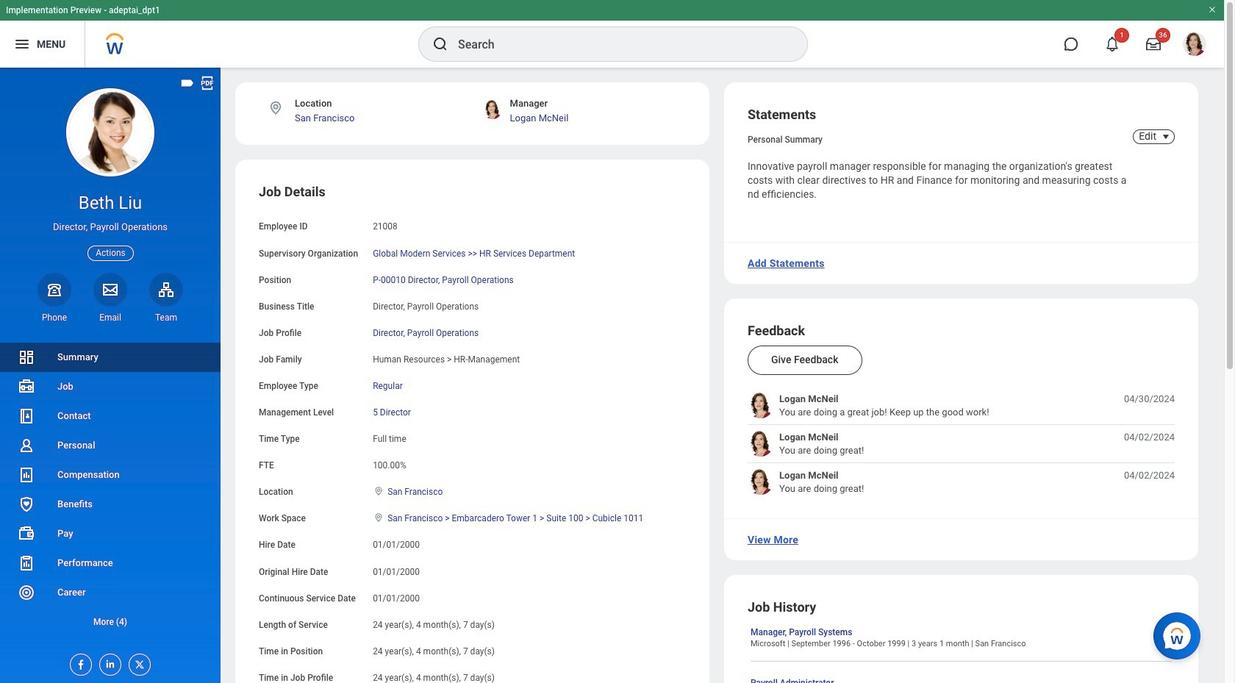 Task type: locate. For each thing, give the bounding box(es) containing it.
location image
[[373, 486, 385, 497], [373, 513, 385, 523]]

view printable version (pdf) image
[[199, 75, 215, 91]]

2 location image from the top
[[373, 513, 385, 523]]

view team image
[[157, 281, 175, 298]]

linkedin image
[[100, 655, 116, 670]]

banner
[[0, 0, 1225, 68]]

compensation image
[[18, 466, 35, 484]]

inbox large image
[[1147, 37, 1161, 51]]

job image
[[18, 378, 35, 396]]

group
[[259, 183, 686, 683]]

full time element
[[373, 431, 407, 444]]

benefits image
[[18, 496, 35, 513]]

summary image
[[18, 349, 35, 366]]

1 vertical spatial location image
[[373, 513, 385, 523]]

2 employee's photo (logan mcneil) image from the top
[[748, 431, 774, 457]]

2 vertical spatial employee's photo (logan mcneil) image
[[748, 469, 774, 495]]

0 vertical spatial employee's photo (logan mcneil) image
[[748, 393, 774, 419]]

0 horizontal spatial list
[[0, 343, 221, 637]]

pay image
[[18, 525, 35, 543]]

career image
[[18, 584, 35, 602]]

tag image
[[179, 75, 196, 91]]

email beth liu element
[[93, 312, 127, 324]]

0 vertical spatial location image
[[373, 486, 385, 497]]

employee's photo (logan mcneil) image
[[748, 393, 774, 419], [748, 431, 774, 457], [748, 469, 774, 495]]

team beth liu element
[[149, 312, 183, 324]]

1 vertical spatial employee's photo (logan mcneil) image
[[748, 431, 774, 457]]

personal image
[[18, 437, 35, 455]]

x image
[[129, 655, 146, 671]]

list
[[0, 343, 221, 637], [748, 393, 1175, 495]]



Task type: describe. For each thing, give the bounding box(es) containing it.
1 location image from the top
[[373, 486, 385, 497]]

phone beth liu element
[[38, 312, 71, 324]]

personal summary element
[[748, 132, 823, 145]]

contact image
[[18, 407, 35, 425]]

search image
[[432, 35, 449, 53]]

phone image
[[44, 281, 65, 298]]

1 horizontal spatial list
[[748, 393, 1175, 495]]

location image
[[268, 100, 284, 116]]

notifications large image
[[1105, 37, 1120, 51]]

facebook image
[[71, 655, 87, 671]]

Search Workday  search field
[[458, 28, 777, 60]]

mail image
[[101, 281, 119, 298]]

1 employee's photo (logan mcneil) image from the top
[[748, 393, 774, 419]]

justify image
[[13, 35, 31, 53]]

performance image
[[18, 555, 35, 572]]

3 employee's photo (logan mcneil) image from the top
[[748, 469, 774, 495]]

close environment banner image
[[1208, 5, 1217, 14]]

profile logan mcneil image
[[1183, 32, 1207, 59]]

navigation pane region
[[0, 68, 221, 683]]



Task type: vqa. For each thing, say whether or not it's contained in the screenshot.
bottom Employee'S Photo (Logan Mcneil)
yes



